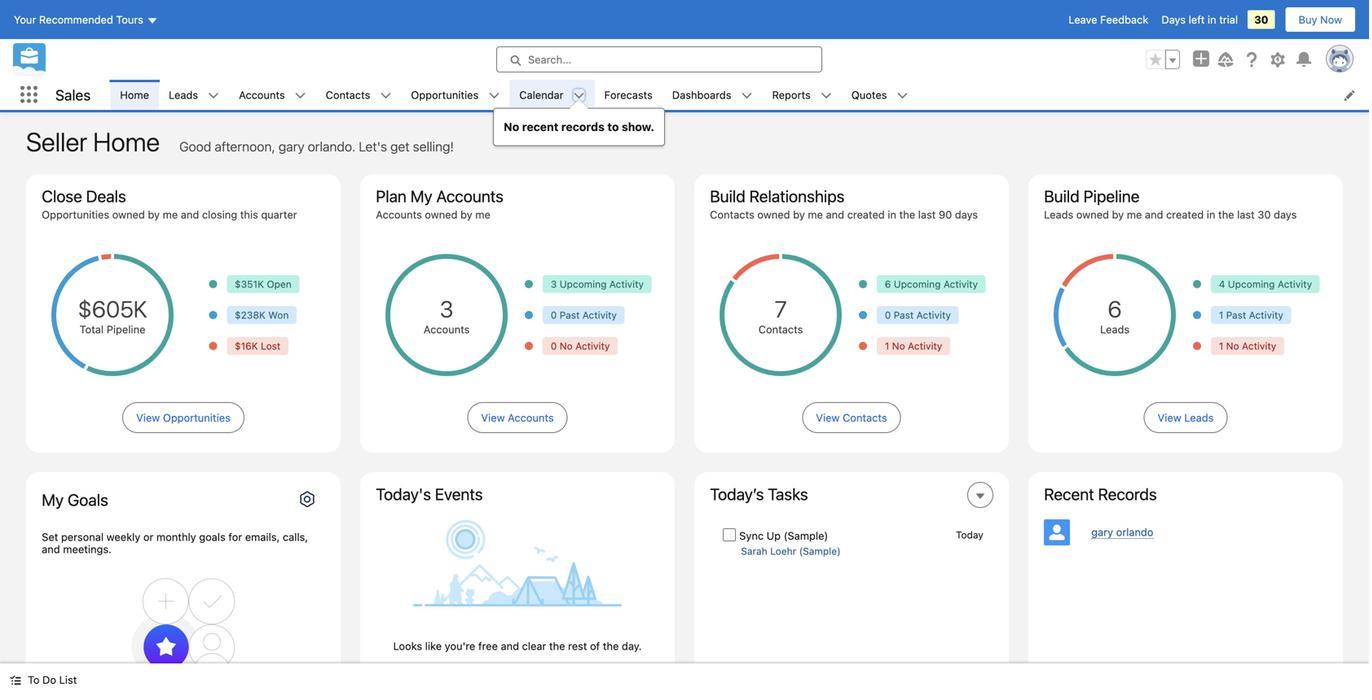 Task type: locate. For each thing, give the bounding box(es) containing it.
1 text default image from the left
[[295, 90, 306, 102]]

contacts list item
[[316, 80, 401, 110]]

0 vertical spatial set
[[301, 485, 325, 504]]

good
[[179, 139, 211, 154]]

me for 7
[[808, 209, 823, 221]]

1 down 1 past activity
[[1219, 341, 1224, 352]]

do
[[42, 675, 56, 687]]

deals
[[86, 187, 126, 206]]

0 horizontal spatial goals
[[68, 491, 108, 510]]

2 vertical spatial opportunities
[[163, 412, 231, 424]]

past down 4 upcoming activity
[[1227, 310, 1247, 321]]

plan my accounts
[[376, 187, 504, 206]]

no down 3 upcoming activity
[[560, 341, 573, 352]]

0 vertical spatial 30
[[1255, 13, 1269, 26]]

relationships
[[750, 187, 845, 206]]

calls,
[[283, 532, 308, 544]]

1 vertical spatial 6
[[1108, 296, 1122, 323]]

1 horizontal spatial 0 past activity
[[885, 310, 951, 321]]

2 me from the left
[[475, 209, 491, 221]]

3 past from the left
[[1227, 310, 1247, 321]]

past down 6 upcoming activity
[[894, 310, 914, 321]]

1 days from the left
[[955, 209, 978, 221]]

created for 6
[[1167, 209, 1204, 221]]

activity
[[610, 279, 644, 290], [944, 279, 978, 290], [1278, 279, 1313, 290], [583, 310, 617, 321], [917, 310, 951, 321], [1249, 310, 1284, 321], [576, 341, 610, 352], [908, 341, 943, 352], [1242, 341, 1277, 352]]

2 days from the left
[[1274, 209, 1297, 221]]

set inside set personal weekly or monthly goals for emails, calls, and meetings.
[[42, 532, 58, 544]]

0 horizontal spatial past
[[560, 310, 580, 321]]

upcoming down 90
[[894, 279, 941, 290]]

0 horizontal spatial last
[[918, 209, 936, 221]]

text default image left to
[[10, 675, 21, 687]]

looks
[[393, 641, 422, 653]]

1 created from the left
[[847, 209, 885, 221]]

opportunities for opportunities owned by me and closing this quarter
[[42, 209, 109, 221]]

text default image inside "no recent records to show." list item
[[574, 90, 585, 102]]

no down 1 past activity
[[1227, 341, 1240, 352]]

and for 7
[[826, 209, 845, 221]]

0 past activity down 6 upcoming activity
[[885, 310, 951, 321]]

1 0 past activity from the left
[[551, 310, 617, 321]]

me down plan my accounts
[[475, 209, 491, 221]]

text default image right reports
[[821, 90, 832, 102]]

0 vertical spatial 3
[[551, 279, 557, 290]]

owned down build pipeline
[[1077, 209, 1109, 221]]

upcoming up 0 no activity
[[560, 279, 607, 290]]

accounts inside view accounts link
[[508, 412, 554, 424]]

no left the recent
[[504, 120, 519, 134]]

to do list
[[28, 675, 77, 687]]

1
[[1219, 310, 1224, 321], [885, 341, 890, 352], [1219, 341, 1224, 352]]

1 view from the left
[[136, 412, 160, 424]]

calendar link
[[510, 80, 574, 110]]

2 owned from the left
[[425, 209, 458, 221]]

goals up emails,
[[257, 485, 297, 504]]

today's
[[376, 485, 431, 504]]

the left rest
[[549, 641, 565, 653]]

no recent records to show. list item
[[493, 80, 665, 146]]

gary left orlando
[[1092, 527, 1114, 539]]

last up 4 upcoming activity
[[1238, 209, 1255, 221]]

pipeline inside $605k total pipeline
[[107, 324, 145, 336]]

6
[[885, 279, 891, 290], [1108, 296, 1122, 323]]

3 by from the left
[[793, 209, 805, 221]]

in
[[1208, 13, 1217, 26], [888, 209, 897, 221], [1207, 209, 1216, 221]]

2 created from the left
[[1167, 209, 1204, 221]]

reports list item
[[763, 80, 842, 110]]

0 down 6 upcoming activity
[[885, 310, 891, 321]]

1 horizontal spatial goals
[[257, 485, 297, 504]]

1 horizontal spatial my
[[411, 187, 433, 206]]

3 text default image from the left
[[489, 90, 500, 102]]

0 vertical spatial opportunities
[[411, 89, 479, 101]]

1 vertical spatial opportunities
[[42, 209, 109, 221]]

2 past from the left
[[894, 310, 914, 321]]

text default image up "let's"
[[380, 90, 392, 102]]

4 me from the left
[[1127, 209, 1142, 221]]

4
[[1219, 279, 1226, 290]]

1 horizontal spatial pipeline
[[1084, 187, 1140, 206]]

upcoming for 6
[[1228, 279, 1275, 290]]

$238k won
[[235, 310, 289, 321]]

0 horizontal spatial 3
[[440, 296, 454, 323]]

2 1 no activity from the left
[[1219, 341, 1277, 352]]

owned for 6
[[1077, 209, 1109, 221]]

group
[[1146, 50, 1180, 69]]

0 horizontal spatial 0 past activity
[[551, 310, 617, 321]]

0 past activity up 0 no activity
[[551, 310, 617, 321]]

2 upcoming from the left
[[894, 279, 941, 290]]

3 accounts
[[424, 296, 470, 336]]

upcoming right 4
[[1228, 279, 1275, 290]]

me down build pipeline
[[1127, 209, 1142, 221]]

goals up personal
[[68, 491, 108, 510]]

me
[[163, 209, 178, 221], [475, 209, 491, 221], [808, 209, 823, 221], [1127, 209, 1142, 221]]

no
[[504, 120, 519, 134], [560, 341, 573, 352], [892, 341, 905, 352], [1227, 341, 1240, 352]]

the up 4
[[1219, 209, 1235, 221]]

0 horizontal spatial pipeline
[[107, 324, 145, 336]]

0 for 7
[[885, 310, 891, 321]]

set up meetings
[[301, 485, 325, 504]]

buy
[[1299, 13, 1318, 26]]

1 horizontal spatial build
[[1044, 187, 1080, 206]]

home down home link
[[93, 126, 160, 157]]

days for 6
[[1274, 209, 1297, 221]]

set for set personal weekly or monthly goals for emails, calls, and meetings.
[[42, 532, 58, 544]]

sales
[[55, 86, 91, 104]]

1 me from the left
[[163, 209, 178, 221]]

1 horizontal spatial last
[[1238, 209, 1255, 221]]

last for 7
[[918, 209, 936, 221]]

by for 6
[[1112, 209, 1124, 221]]

quotes
[[852, 89, 887, 101]]

0 vertical spatial pipeline
[[1084, 187, 1140, 206]]

pipeline up leads owned by me and created in the last 30 days
[[1084, 187, 1140, 206]]

1 down 6 upcoming activity
[[885, 341, 890, 352]]

days for 7
[[955, 209, 978, 221]]

personal
[[61, 532, 104, 544]]

opportunities inside list item
[[411, 89, 479, 101]]

no down 6 upcoming activity
[[892, 341, 905, 352]]

by down relationships
[[793, 209, 805, 221]]

5 text default image from the left
[[897, 90, 909, 102]]

goals for set goals
[[257, 485, 297, 504]]

1 horizontal spatial 1 no activity
[[1219, 341, 1277, 352]]

text default image inside opportunities list item
[[489, 90, 500, 102]]

leads
[[169, 89, 198, 101], [1044, 209, 1074, 221], [1101, 324, 1130, 336], [1185, 412, 1214, 424]]

past up 0 no activity
[[560, 310, 580, 321]]

3 inside the 3 accounts
[[440, 296, 454, 323]]

search...
[[528, 53, 572, 66]]

6 leads
[[1101, 296, 1130, 336]]

selling!
[[413, 139, 454, 154]]

view inside 'link'
[[816, 412, 840, 424]]

3 upcoming activity
[[551, 279, 644, 290]]

(sample) up sarah loehr (sample) link on the bottom right of page
[[784, 530, 829, 543]]

past for 6
[[1227, 310, 1247, 321]]

contacts inside list item
[[326, 89, 370, 101]]

3 me from the left
[[808, 209, 823, 221]]

text default image
[[208, 90, 219, 102], [574, 90, 585, 102], [741, 90, 753, 102], [10, 675, 21, 687]]

no recent records to show. list
[[110, 80, 1370, 146]]

reports link
[[763, 80, 821, 110]]

0 horizontal spatial created
[[847, 209, 885, 221]]

by for 3
[[461, 209, 473, 221]]

text default image left contacts link
[[295, 90, 306, 102]]

text default image left calendar
[[489, 90, 500, 102]]

0 up 0 no activity
[[551, 310, 557, 321]]

2 horizontal spatial upcoming
[[1228, 279, 1275, 290]]

3
[[551, 279, 557, 290], [440, 296, 454, 323]]

set left personal
[[42, 532, 58, 544]]

owned down the deals
[[112, 209, 145, 221]]

sarah loehr (sample) link
[[741, 546, 841, 558]]

text default image for accounts
[[295, 90, 306, 102]]

text default image left reports
[[741, 90, 753, 102]]

4 text default image from the left
[[821, 90, 832, 102]]

0 vertical spatial 6
[[885, 279, 891, 290]]

3 owned from the left
[[758, 209, 790, 221]]

contacts inside 'link'
[[843, 412, 887, 424]]

accounts owned by me
[[376, 209, 491, 221]]

1 horizontal spatial past
[[894, 310, 914, 321]]

by for 7
[[793, 209, 805, 221]]

user image
[[1044, 520, 1070, 546]]

0 horizontal spatial days
[[955, 209, 978, 221]]

3 for 3 accounts
[[440, 296, 454, 323]]

3 view from the left
[[816, 412, 840, 424]]

days right 90
[[955, 209, 978, 221]]

1 horizontal spatial set
[[301, 485, 325, 504]]

1 vertical spatial pipeline
[[107, 324, 145, 336]]

build
[[710, 187, 746, 206], [1044, 187, 1080, 206]]

by down plan my accounts
[[461, 209, 473, 221]]

by
[[148, 209, 160, 221], [461, 209, 473, 221], [793, 209, 805, 221], [1112, 209, 1124, 221]]

0 down 3 upcoming activity
[[551, 341, 557, 352]]

set
[[301, 485, 325, 504], [42, 532, 58, 544]]

1 last from the left
[[918, 209, 936, 221]]

accounts
[[239, 89, 285, 101], [437, 187, 504, 206], [376, 209, 422, 221], [424, 324, 470, 336], [508, 412, 554, 424]]

upcoming for 3
[[560, 279, 607, 290]]

1 upcoming from the left
[[560, 279, 607, 290]]

me down relationships
[[808, 209, 823, 221]]

1 build from the left
[[710, 187, 746, 206]]

30 right trial
[[1255, 13, 1269, 26]]

0 past activity for 7
[[885, 310, 951, 321]]

owned down plan my accounts
[[425, 209, 458, 221]]

0 horizontal spatial gary
[[279, 139, 304, 154]]

text default image for contacts
[[380, 90, 392, 102]]

1 past from the left
[[560, 310, 580, 321]]

gary left orlando.
[[279, 139, 304, 154]]

owned
[[112, 209, 145, 221], [425, 209, 458, 221], [758, 209, 790, 221], [1077, 209, 1109, 221]]

view leads
[[1158, 412, 1214, 424]]

home link
[[110, 80, 159, 110]]

last left 90
[[918, 209, 936, 221]]

accounts list item
[[229, 80, 316, 110]]

text default image inside reports list item
[[821, 90, 832, 102]]

Emails text field
[[190, 598, 325, 628]]

days
[[1162, 13, 1186, 26]]

30
[[1255, 13, 1269, 26], [1258, 209, 1271, 221]]

1 no activity down 1 past activity
[[1219, 341, 1277, 352]]

1 for 6
[[1219, 341, 1224, 352]]

set for set goals
[[301, 485, 325, 504]]

text default image right "quotes"
[[897, 90, 909, 102]]

30 up 4 upcoming activity
[[1258, 209, 1271, 221]]

past for 7
[[894, 310, 914, 321]]

view
[[136, 412, 160, 424], [481, 412, 505, 424], [816, 412, 840, 424], [1158, 412, 1182, 424]]

4 view from the left
[[1158, 412, 1182, 424]]

today's tasks
[[710, 485, 808, 504]]

by left closing
[[148, 209, 160, 221]]

no for 7
[[892, 341, 905, 352]]

pipeline
[[1084, 187, 1140, 206], [107, 324, 145, 336]]

0 horizontal spatial 1 no activity
[[885, 341, 943, 352]]

upcoming
[[560, 279, 607, 290], [894, 279, 941, 290], [1228, 279, 1275, 290]]

weekly
[[107, 532, 140, 544]]

seller home
[[26, 126, 160, 157]]

upcoming for 7
[[894, 279, 941, 290]]

get
[[390, 139, 410, 154]]

the
[[900, 209, 916, 221], [1219, 209, 1235, 221], [549, 641, 565, 653], [603, 641, 619, 653]]

1 1 no activity from the left
[[885, 341, 943, 352]]

1 by from the left
[[148, 209, 160, 221]]

0 horizontal spatial upcoming
[[560, 279, 607, 290]]

Meetings text field
[[190, 541, 325, 571]]

owned for 7
[[758, 209, 790, 221]]

text default image up "no recent records to show."
[[574, 90, 585, 102]]

leads link
[[159, 80, 208, 110]]

1 no activity for 6
[[1219, 341, 1277, 352]]

tasks
[[768, 485, 808, 504]]

me for $605k
[[163, 209, 178, 221]]

by for $605k
[[148, 209, 160, 221]]

4 by from the left
[[1112, 209, 1124, 221]]

0 horizontal spatial build
[[710, 187, 746, 206]]

6 inside 6 leads
[[1108, 296, 1122, 323]]

0 horizontal spatial my
[[42, 491, 64, 510]]

3 upcoming from the left
[[1228, 279, 1275, 290]]

total
[[80, 324, 104, 336]]

me left closing
[[163, 209, 178, 221]]

this
[[240, 209, 258, 221]]

my
[[411, 187, 433, 206], [42, 491, 64, 510]]

no for 3
[[560, 341, 573, 352]]

created for 7
[[847, 209, 885, 221]]

0 horizontal spatial opportunities
[[42, 209, 109, 221]]

text default image inside to do list button
[[10, 675, 21, 687]]

goals
[[199, 532, 226, 544]]

my up the accounts owned by me
[[411, 187, 433, 206]]

days up 4 upcoming activity
[[1274, 209, 1297, 221]]

2 0 past activity from the left
[[885, 310, 951, 321]]

0 horizontal spatial set
[[42, 532, 58, 544]]

pipeline down the $605k
[[107, 324, 145, 336]]

my up personal
[[42, 491, 64, 510]]

1 horizontal spatial 6
[[1108, 296, 1122, 323]]

quotes link
[[842, 80, 897, 110]]

1 vertical spatial 3
[[440, 296, 454, 323]]

1 horizontal spatial 3
[[551, 279, 557, 290]]

home left the leads link at the top of the page
[[120, 89, 149, 101]]

1 vertical spatial my
[[42, 491, 64, 510]]

text default image inside accounts list item
[[295, 90, 306, 102]]

afternoon,
[[215, 139, 275, 154]]

by down build pipeline
[[1112, 209, 1124, 221]]

goals
[[257, 485, 297, 504], [68, 491, 108, 510]]

forecasts link
[[595, 80, 663, 110]]

2 text default image from the left
[[380, 90, 392, 102]]

text default image left accounts link
[[208, 90, 219, 102]]

2 view from the left
[[481, 412, 505, 424]]

feedback
[[1101, 13, 1149, 26]]

1 horizontal spatial upcoming
[[894, 279, 941, 290]]

2 horizontal spatial past
[[1227, 310, 1247, 321]]

today
[[956, 530, 984, 541]]

1 vertical spatial set
[[42, 532, 58, 544]]

2 horizontal spatial opportunities
[[411, 89, 479, 101]]

(sample) right loehr
[[799, 546, 841, 558]]

$351k
[[235, 279, 264, 290]]

gary
[[279, 139, 304, 154], [1092, 527, 1114, 539]]

2 last from the left
[[1238, 209, 1255, 221]]

text default image for reports
[[821, 90, 832, 102]]

text default image inside the contacts list item
[[380, 90, 392, 102]]

text default image
[[295, 90, 306, 102], [380, 90, 392, 102], [489, 90, 500, 102], [821, 90, 832, 102], [897, 90, 909, 102]]

0 horizontal spatial 6
[[885, 279, 891, 290]]

0 vertical spatial home
[[120, 89, 149, 101]]

opportunities for opportunities
[[411, 89, 479, 101]]

2 build from the left
[[1044, 187, 1080, 206]]

1 horizontal spatial gary
[[1092, 527, 1114, 539]]

Calls text field
[[42, 541, 177, 571]]

1 owned from the left
[[112, 209, 145, 221]]

dashboards link
[[663, 80, 741, 110]]

or
[[143, 532, 154, 544]]

owned down build relationships in the top right of the page
[[758, 209, 790, 221]]

1 no activity down 6 upcoming activity
[[885, 341, 943, 352]]

the left 90
[[900, 209, 916, 221]]

text default image inside quotes list item
[[897, 90, 909, 102]]

forecasts
[[605, 89, 653, 101]]

1 horizontal spatial days
[[1274, 209, 1297, 221]]

1 horizontal spatial created
[[1167, 209, 1204, 221]]

2 by from the left
[[461, 209, 473, 221]]

free
[[478, 641, 498, 653]]

4 owned from the left
[[1077, 209, 1109, 221]]



Task type: describe. For each thing, give the bounding box(es) containing it.
me for 3
[[475, 209, 491, 221]]

accounts inside accounts link
[[239, 89, 285, 101]]

1 no activity for 7
[[885, 341, 943, 352]]

owned for 3
[[425, 209, 458, 221]]

meetings
[[283, 526, 325, 537]]

quotes list item
[[842, 80, 918, 110]]

accounts link
[[229, 80, 295, 110]]

recent
[[1044, 485, 1095, 504]]

the right of
[[603, 641, 619, 653]]

leave feedback
[[1069, 13, 1149, 26]]

like
[[425, 641, 442, 653]]

no for 6
[[1227, 341, 1240, 352]]

view contacts link
[[802, 403, 901, 434]]

1 down 4
[[1219, 310, 1224, 321]]

$16k
[[235, 341, 258, 352]]

0 past activity for 3
[[551, 310, 617, 321]]

opportunities link
[[401, 80, 489, 110]]

close
[[42, 187, 82, 206]]

1 vertical spatial 30
[[1258, 209, 1271, 221]]

contacts owned by me and created in the last 90 days
[[710, 209, 978, 221]]

me for 6
[[1127, 209, 1142, 221]]

calendar
[[520, 89, 564, 101]]

build pipeline
[[1044, 187, 1140, 206]]

view contacts
[[816, 412, 887, 424]]

to do list button
[[0, 664, 87, 697]]

1 for 7
[[885, 341, 890, 352]]

leads inside 'list item'
[[169, 89, 198, 101]]

trial
[[1220, 13, 1238, 26]]

and for 6
[[1145, 209, 1164, 221]]

$605k
[[78, 296, 147, 323]]

plan
[[376, 187, 407, 206]]

meetings.
[[63, 544, 112, 556]]

build relationships
[[710, 187, 845, 206]]

and for $605k
[[181, 209, 199, 221]]

to
[[28, 675, 40, 687]]

no inside list item
[[504, 120, 519, 134]]

events
[[435, 485, 483, 504]]

owned for $605k
[[112, 209, 145, 221]]

and inside set personal weekly or monthly goals for emails, calls, and meetings.
[[42, 544, 60, 556]]

1 vertical spatial home
[[93, 126, 160, 157]]

lost
[[261, 341, 281, 352]]

to
[[608, 120, 619, 134]]

0 for 3
[[551, 310, 557, 321]]

opportunities list item
[[401, 80, 510, 110]]

view for $605k
[[136, 412, 160, 424]]

seller
[[26, 126, 87, 157]]

for
[[229, 532, 242, 544]]

4 upcoming activity
[[1219, 279, 1313, 290]]

open
[[267, 279, 292, 290]]

view for 3
[[481, 412, 505, 424]]

build for 6
[[1044, 187, 1080, 206]]

view leads link
[[1144, 403, 1228, 434]]

0 vertical spatial my
[[411, 187, 433, 206]]

orlando
[[1117, 527, 1154, 539]]

dashboards
[[672, 89, 732, 101]]

text default image inside leads 'list item'
[[208, 90, 219, 102]]

good afternoon, gary orlando. let's get selling!
[[179, 139, 454, 154]]

buy now button
[[1285, 7, 1356, 33]]

6 for 6 leads
[[1108, 296, 1122, 323]]

last for 6
[[1238, 209, 1255, 221]]

leads owned by me and created in the last 30 days
[[1044, 209, 1297, 221]]

build for 7
[[710, 187, 746, 206]]

past for 3
[[560, 310, 580, 321]]

sync
[[740, 530, 764, 543]]

sync up (sample) sarah loehr (sample)
[[740, 530, 841, 558]]

close deals
[[42, 187, 126, 206]]

0 vertical spatial gary
[[279, 139, 304, 154]]

show.
[[622, 120, 655, 134]]

up
[[767, 530, 781, 543]]

90
[[939, 209, 952, 221]]

6 for 6 upcoming activity
[[885, 279, 891, 290]]

$605k total pipeline
[[78, 296, 147, 336]]

sarah
[[741, 546, 768, 558]]

search... button
[[496, 46, 823, 73]]

gary orlando
[[1092, 527, 1154, 539]]

leave feedback link
[[1069, 13, 1149, 26]]

records
[[1098, 485, 1157, 504]]

let's
[[359, 139, 387, 154]]

in for 6
[[1207, 209, 1216, 221]]

recent records
[[1044, 485, 1157, 504]]

text default image inside dashboards list item
[[741, 90, 753, 102]]

left
[[1189, 13, 1205, 26]]

won
[[268, 310, 289, 321]]

text default image for quotes
[[897, 90, 909, 102]]

text default image for opportunities
[[489, 90, 500, 102]]

goals for my goals
[[68, 491, 108, 510]]

today's
[[710, 485, 764, 504]]

home inside no recent records to show. "list"
[[120, 89, 149, 101]]

day.
[[622, 641, 642, 653]]

no recent records to show.
[[504, 120, 655, 134]]

today's events
[[376, 485, 483, 504]]

emails,
[[245, 532, 280, 544]]

opportunities owned by me and closing this quarter
[[42, 209, 297, 221]]

1 vertical spatial (sample)
[[799, 546, 841, 558]]

dashboards list item
[[663, 80, 763, 110]]

reports
[[772, 89, 811, 101]]

view for 6
[[1158, 412, 1182, 424]]

buy now
[[1299, 13, 1343, 26]]

no recent records to show. link
[[494, 112, 664, 142]]

view accounts link
[[467, 403, 568, 434]]

quarter
[[261, 209, 297, 221]]

set personal weekly or monthly goals for emails, calls, and meetings.
[[42, 532, 308, 556]]

3 for 3 upcoming activity
[[551, 279, 557, 290]]

leads list item
[[159, 80, 229, 110]]

view for 7
[[816, 412, 840, 424]]

1 horizontal spatial opportunities
[[163, 412, 231, 424]]

$351k open
[[235, 279, 292, 290]]

recommended
[[39, 13, 113, 26]]

7 contacts
[[759, 296, 803, 336]]

7
[[775, 296, 787, 323]]

1 past activity
[[1219, 310, 1284, 321]]

$238k
[[235, 310, 266, 321]]

view opportunities
[[136, 412, 231, 424]]

$16k lost
[[235, 341, 281, 352]]

in for 7
[[888, 209, 897, 221]]

view accounts
[[481, 412, 554, 424]]

1 vertical spatial gary
[[1092, 527, 1114, 539]]

your
[[14, 13, 36, 26]]

0 no activity
[[551, 341, 610, 352]]

days left in trial
[[1162, 13, 1238, 26]]

0 vertical spatial (sample)
[[784, 530, 829, 543]]

leave
[[1069, 13, 1098, 26]]

loehr
[[770, 546, 797, 558]]



Task type: vqa. For each thing, say whether or not it's contained in the screenshot.
No in list item
yes



